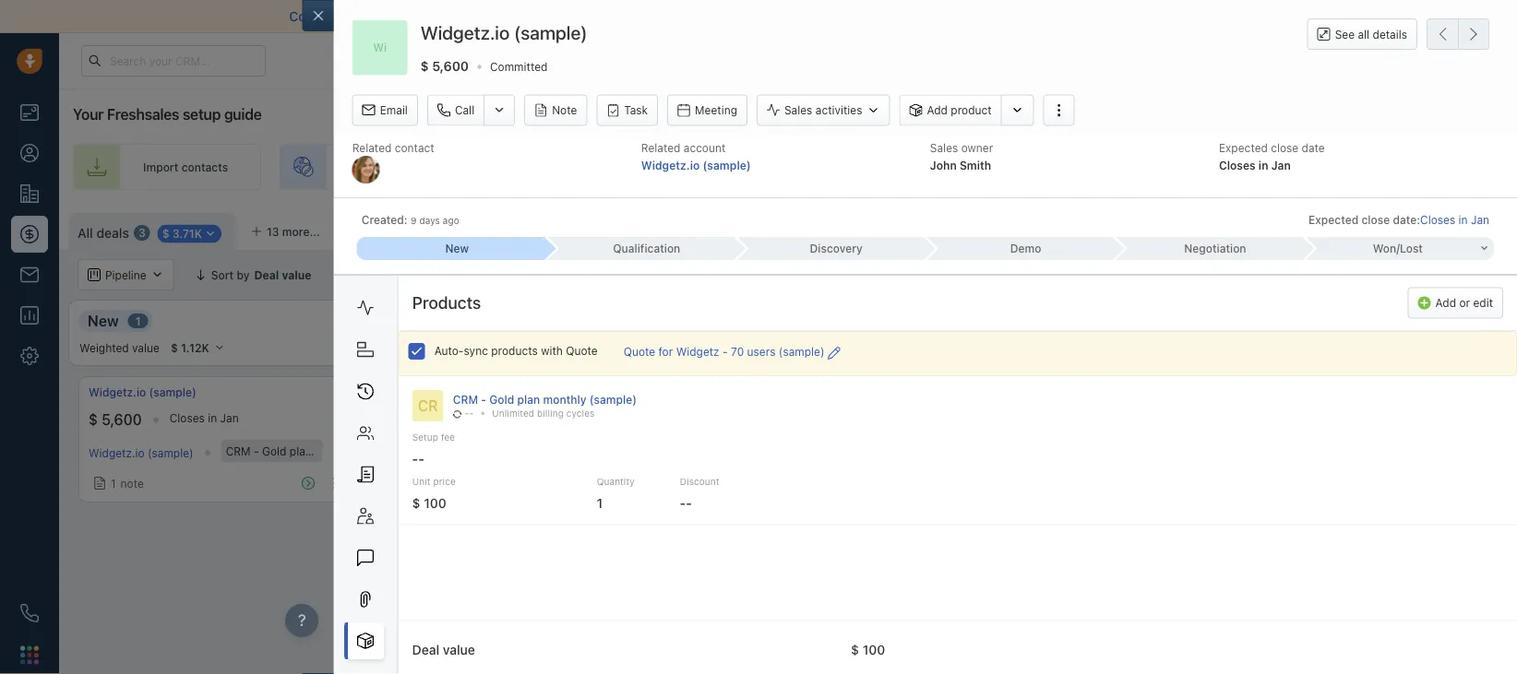 Task type: vqa. For each thing, say whether or not it's contained in the screenshot.
Marketplace apps inside List of options 'List Box'
no



Task type: describe. For each thing, give the bounding box(es) containing it.
$ 5,600 inside widgetz.io (sample) dialog
[[421, 58, 469, 74]]

import contacts
[[143, 161, 228, 174]]

cr
[[418, 397, 438, 415]]

jan for expected close date: closes in jan
[[1472, 214, 1490, 226]]

date:
[[1394, 214, 1421, 226]]

1 vertical spatial plan
[[290, 445, 312, 458]]

all deal owners
[[476, 269, 557, 282]]

price
[[433, 477, 456, 487]]

container_wx8msf4aqz5i3rn1 image for quotas and forecasting
[[1253, 269, 1266, 282]]

filter
[[364, 269, 389, 282]]

2 vertical spatial widgetz.io (sample)
[[89, 447, 194, 460]]

for
[[659, 346, 673, 359]]

users
[[747, 346, 776, 359]]

close image
[[1490, 12, 1499, 21]]

import for import contacts
[[143, 161, 179, 174]]

add or edit button
[[1408, 288, 1504, 319]]

70
[[731, 346, 744, 359]]

new inside "link"
[[446, 242, 469, 255]]

applied
[[392, 269, 432, 282]]

expected for expected close date
[[1220, 141, 1268, 154]]

invite your team link
[[519, 144, 727, 190]]

0 horizontal spatial container_wx8msf4aqz5i3rn1 image
[[93, 477, 106, 490]]

call button
[[427, 95, 484, 126]]

your for mailbox
[[344, 9, 372, 24]]

2 leads from the left
[[850, 161, 879, 174]]

1 vertical spatial gold
[[262, 445, 287, 458]]

qualification inside 'link'
[[613, 242, 681, 255]]

deal for add
[[1477, 223, 1499, 235]]

Search field
[[1418, 259, 1510, 291]]

related contact
[[352, 141, 435, 154]]

see all details button
[[1308, 18, 1418, 50]]

way
[[659, 9, 683, 24]]

1 acme from the top
[[389, 386, 419, 399]]

widgetz.io (sample) dialog
[[303, 0, 1518, 675]]

settings
[[1223, 223, 1267, 235]]

connect
[[289, 9, 341, 24]]

unlimited billing cycles
[[492, 409, 595, 419]]

with
[[541, 345, 563, 358]]

1 acme inc (sample) link from the top
[[389, 385, 488, 401]]

9
[[411, 215, 417, 226]]

$ inside unit price $ 100
[[412, 496, 421, 511]]

quote for widgetz - 70 users (sample) link
[[624, 344, 841, 362]]

add product
[[927, 104, 992, 117]]

1 inside the quantity 1
[[597, 496, 603, 511]]

team inside route leads to your team link
[[923, 161, 949, 174]]

--
[[465, 409, 474, 419]]

your inside route leads to your team link
[[896, 161, 920, 174]]

0 vertical spatial and
[[575, 9, 598, 24]]

2 inc from the top
[[421, 445, 437, 458]]

1 acme inc (sample) from the top
[[389, 386, 488, 399]]

invite
[[589, 161, 618, 174]]

invite your team
[[589, 161, 675, 174]]

email
[[380, 104, 408, 117]]

2 acme from the top
[[389, 445, 418, 458]]

auto-sync products with quote
[[435, 345, 598, 358]]

days
[[420, 215, 440, 226]]

1 vertical spatial $ 5,600
[[89, 411, 142, 429]]

(sample) inside related account widgetz.io (sample)
[[703, 159, 751, 172]]

setup fee --
[[412, 432, 455, 467]]

fee
[[441, 432, 455, 443]]

container_wx8msf4aqz5i3rn1 image inside the all deal owners button
[[456, 269, 469, 282]]

improve
[[441, 9, 490, 24]]

deal for all
[[493, 269, 515, 282]]

0 for demo
[[1028, 315, 1035, 328]]

1 vertical spatial and
[[1312, 269, 1332, 282]]

add or edit
[[1436, 297, 1494, 310]]

mailbox
[[375, 9, 422, 24]]

unit price $ 100
[[412, 477, 456, 511]]

phone image
[[20, 605, 39, 623]]

committed
[[490, 60, 548, 73]]

demo inside widgetz.io (sample) dialog
[[1011, 242, 1042, 255]]

100 inside unit price $ 100
[[424, 496, 447, 511]]

route leads to your team link
[[746, 144, 983, 190]]

sales for sales owner john smith
[[930, 141, 959, 154]]

route leads to your team
[[816, 161, 949, 174]]

1 vertical spatial to
[[882, 161, 893, 174]]

$ 100 inside widgetz.io (sample) dialog
[[851, 643, 886, 658]]

add for add product
[[927, 104, 948, 117]]

related for related account widgetz.io (sample)
[[641, 141, 681, 154]]

guide
[[224, 106, 262, 123]]

⌘ o
[[340, 225, 361, 238]]

(sample) left "setup fee --"
[[360, 445, 406, 458]]

2 acme inc (sample) link from the top
[[389, 445, 486, 458]]

(sample) right users
[[779, 346, 825, 359]]

13 more... button
[[241, 219, 330, 245]]

1 vertical spatial negotiation
[[1256, 312, 1337, 330]]

contacts
[[182, 161, 228, 174]]

import contacts link
[[73, 144, 261, 190]]

1 vertical spatial demo
[[970, 312, 1011, 330]]

container_wx8msf4aqz5i3rn1 image for 1
[[393, 474, 406, 487]]

demo link
[[926, 237, 1115, 260]]

quantity 1
[[597, 477, 635, 511]]

all for deals
[[78, 225, 93, 241]]

closes inside the expected close date closes in jan
[[1220, 159, 1256, 172]]

nov
[[505, 412, 526, 425]]

in for closes in nov
[[493, 412, 502, 425]]

(sample) up cycles
[[590, 393, 637, 406]]

expected close date closes in jan
[[1220, 141, 1326, 172]]

freshworks switcher image
[[20, 647, 39, 665]]

plan inside widgetz.io (sample) dialog
[[518, 393, 540, 406]]

o
[[353, 225, 361, 238]]

import deals group
[[1286, 213, 1418, 245]]

1 vertical spatial widgetz.io (sample)
[[89, 386, 196, 399]]

sales for sales activities
[[785, 104, 813, 117]]

1 vertical spatial 5,600
[[102, 411, 142, 429]]

expected for expected close date:
[[1309, 214, 1359, 226]]

quantity
[[597, 477, 635, 487]]

see all details
[[1336, 28, 1408, 41]]

widgetz
[[676, 346, 720, 359]]

products
[[491, 345, 538, 358]]

activities
[[816, 104, 863, 117]]

created: 9 days ago
[[362, 214, 459, 226]]

2 vertical spatial jan
[[220, 412, 239, 425]]

0 horizontal spatial quote
[[566, 345, 598, 358]]

meeting
[[695, 104, 738, 117]]

quote for widgetz - 70 users (sample)
[[624, 346, 825, 359]]

qualification link
[[547, 237, 736, 260]]

1 note for 100
[[411, 474, 444, 487]]

container_wx8msf4aqz5i3rn1 image inside 'invite your team' link
[[679, 160, 694, 174]]

setup
[[412, 432, 438, 443]]

negotiation inside widgetz.io (sample) dialog
[[1185, 242, 1247, 255]]

billing
[[537, 409, 564, 419]]

1 filter applied button
[[324, 259, 444, 291]]

unlimited
[[492, 409, 535, 419]]

quotas and forecasting
[[1271, 269, 1398, 282]]

or
[[1460, 297, 1471, 310]]

details
[[1373, 28, 1408, 41]]

(sample) down fee
[[440, 445, 486, 458]]

task
[[624, 104, 648, 117]]

0 horizontal spatial new
[[88, 312, 119, 330]]

freshsales
[[107, 106, 179, 123]]

deal value
[[412, 643, 475, 658]]

discount --
[[680, 477, 720, 511]]

all for deal
[[476, 269, 490, 282]]

unit
[[412, 477, 431, 487]]

container_wx8msf4aqz5i3rn1 image for settings
[[1205, 223, 1218, 235]]

edit
[[1474, 297, 1494, 310]]

monthly inside widgetz.io (sample) dialog
[[543, 393, 587, 406]]

(sample) down closes in jan
[[148, 447, 194, 460]]

won / lost
[[1374, 242, 1424, 255]]

sales owner john smith
[[930, 141, 994, 172]]

jan for expected close date closes in jan
[[1272, 159, 1291, 172]]

1 leads from the left
[[438, 161, 467, 174]]

0 horizontal spatial discovery
[[685, 312, 754, 330]]

0 for discovery
[[771, 315, 778, 328]]



Task type: locate. For each thing, give the bounding box(es) containing it.
sync left of
[[687, 9, 715, 24]]

your left mailbox
[[344, 9, 372, 24]]

acme inc (sample) link up --
[[389, 385, 488, 401]]

1 vertical spatial new
[[88, 312, 119, 330]]

owner
[[962, 141, 994, 154]]

3
[[138, 227, 146, 240]]

1
[[356, 269, 361, 282], [135, 315, 141, 328], [492, 315, 497, 328], [1354, 315, 1359, 328], [411, 474, 416, 487], [111, 477, 116, 490], [597, 496, 603, 511]]

expected up quotas and forecasting
[[1309, 214, 1359, 226]]

1 horizontal spatial $ 5,600
[[421, 58, 469, 74]]

2 vertical spatial add
[[1436, 297, 1457, 310]]

date
[[1302, 141, 1326, 154]]

1 related from the left
[[352, 141, 392, 154]]

new down ago
[[446, 242, 469, 255]]

1 vertical spatial sales
[[930, 141, 959, 154]]

widgetz.io (sample) link down account
[[641, 159, 751, 172]]

0 horizontal spatial gold
[[262, 445, 287, 458]]

(sample)
[[514, 22, 588, 43], [703, 159, 751, 172], [779, 346, 825, 359], [149, 386, 196, 399], [441, 386, 488, 399], [590, 393, 637, 406], [440, 445, 486, 458], [360, 445, 406, 458], [148, 447, 194, 460]]

widgetz.io (sample) down closes in jan
[[89, 447, 194, 460]]

5,600 left closes in jan
[[102, 411, 142, 429]]

import deals button
[[1286, 213, 1387, 245]]

0 horizontal spatial crm - gold plan monthly (sample)
[[226, 445, 406, 458]]

leads right website at the top left
[[438, 161, 467, 174]]

0 vertical spatial $ 100
[[389, 411, 427, 429]]

5,600
[[432, 58, 469, 74], [102, 411, 142, 429]]

2 acme inc (sample) from the top
[[389, 445, 486, 458]]

0 vertical spatial crm - gold plan monthly (sample)
[[453, 393, 637, 406]]

your freshsales setup guide
[[73, 106, 262, 123]]

won
[[1374, 242, 1397, 255]]

team right invite
[[648, 161, 675, 174]]

0 horizontal spatial 5,600
[[102, 411, 142, 429]]

sales activities
[[785, 104, 863, 117]]

0 horizontal spatial expected
[[1220, 141, 1268, 154]]

leads
[[438, 161, 467, 174], [850, 161, 879, 174]]

your
[[73, 106, 104, 123]]

quotas and forecasting link
[[1253, 259, 1416, 291]]

0 horizontal spatial sync
[[464, 345, 488, 358]]

bring
[[350, 161, 378, 174]]

0 vertical spatial sync
[[687, 9, 715, 24]]

acme
[[389, 386, 419, 399], [389, 445, 418, 458]]

discovery down route
[[810, 242, 863, 255]]

0 vertical spatial qualification
[[613, 242, 681, 255]]

close
[[1272, 141, 1299, 154], [1362, 214, 1391, 226]]

0 vertical spatial close
[[1272, 141, 1299, 154]]

related for related contact
[[352, 141, 392, 154]]

gold
[[490, 393, 515, 406], [262, 445, 287, 458]]

0 horizontal spatial negotiation
[[1185, 242, 1247, 255]]

more...
[[282, 225, 320, 238]]

1 note for 5,600
[[111, 477, 144, 490]]

meeting button
[[668, 95, 748, 126]]

deal
[[1477, 223, 1499, 235], [493, 269, 515, 282]]

import deals
[[1311, 223, 1378, 235]]

1 horizontal spatial expected
[[1309, 214, 1359, 226]]

deal up search field
[[1477, 223, 1499, 235]]

container_wx8msf4aqz5i3rn1 image left "unit"
[[393, 474, 406, 487]]

note button
[[525, 95, 587, 126]]

$
[[421, 58, 429, 74], [89, 411, 98, 429], [389, 411, 398, 429], [412, 496, 421, 511], [851, 643, 860, 658]]

5,600 up call "button"
[[432, 58, 469, 74]]

close inside the expected close date closes in jan
[[1272, 141, 1299, 154]]

all down the new "link"
[[476, 269, 490, 282]]

0 vertical spatial gold
[[490, 393, 515, 406]]

container_wx8msf4aqz5i3rn1 image inside quotas and forecasting link
[[1253, 269, 1266, 282]]

smith
[[960, 159, 992, 172]]

0 vertical spatial jan
[[1272, 159, 1291, 172]]

0 vertical spatial sales
[[785, 104, 813, 117]]

quote left for
[[624, 346, 656, 359]]

discovery up the "quote for widgetz - 70 users (sample)"
[[685, 312, 754, 330]]

sales inside sales owner john smith
[[930, 141, 959, 154]]

1 horizontal spatial sales
[[930, 141, 959, 154]]

1 vertical spatial add
[[1452, 223, 1474, 235]]

1 horizontal spatial import
[[1311, 223, 1346, 235]]

new link
[[357, 237, 547, 260]]

acme inc (sample) link down fee
[[389, 445, 486, 458]]

-
[[723, 346, 728, 359], [481, 393, 487, 406], [465, 409, 469, 419], [469, 409, 474, 419], [254, 445, 259, 458], [412, 451, 418, 467], [418, 451, 424, 467], [680, 496, 686, 511], [686, 496, 692, 511]]

discovery link
[[736, 237, 926, 260]]

and left enable
[[575, 9, 598, 24]]

related inside related account widgetz.io (sample)
[[641, 141, 681, 154]]

widgetz.io (sample) up committed
[[421, 22, 588, 43]]

connect your mailbox link
[[289, 9, 426, 24]]

1 vertical spatial jan
[[1472, 214, 1490, 226]]

container_wx8msf4aqz5i3rn1 image left quotas
[[1253, 269, 1266, 282]]

container_wx8msf4aqz5i3rn1 image left filter
[[336, 269, 349, 282]]

0 horizontal spatial close
[[1272, 141, 1299, 154]]

add for add or edit
[[1436, 297, 1457, 310]]

1 vertical spatial 100
[[424, 496, 447, 511]]

your left john
[[896, 161, 920, 174]]

widgetz.io (sample) link
[[641, 159, 751, 172], [89, 385, 196, 401], [89, 447, 194, 460]]

1 horizontal spatial crm
[[453, 393, 478, 406]]

1 horizontal spatial quote
[[624, 346, 656, 359]]

1 vertical spatial crm
[[226, 445, 251, 458]]

import for import deals
[[1311, 223, 1346, 235]]

acme inc (sample) up --
[[389, 386, 488, 399]]

team left the smith
[[923, 161, 949, 174]]

container_wx8msf4aqz5i3rn1 image
[[456, 269, 469, 282], [93, 477, 106, 490]]

1 vertical spatial widgetz.io (sample) link
[[89, 385, 196, 401]]

negotiation
[[1185, 242, 1247, 255], [1256, 312, 1337, 330]]

1 horizontal spatial monthly
[[543, 393, 587, 406]]

conversations.
[[770, 9, 860, 24]]

1 0 from the left
[[771, 315, 778, 328]]

widgetz.io (sample) link down closes in jan
[[89, 447, 194, 460]]

2 related from the left
[[641, 141, 681, 154]]

in inside the expected close date closes in jan
[[1259, 159, 1269, 172]]

1 horizontal spatial negotiation
[[1256, 312, 1337, 330]]

1 horizontal spatial plan
[[518, 393, 540, 406]]

leads right route
[[850, 161, 879, 174]]

related up the bring at the top left
[[352, 141, 392, 154]]

2 team from the left
[[923, 161, 949, 174]]

of
[[719, 9, 731, 24]]

close up won
[[1362, 214, 1391, 226]]

value
[[443, 643, 475, 658]]

cycles
[[567, 409, 595, 419]]

1 inc from the top
[[422, 386, 438, 399]]

all
[[1359, 28, 1370, 41]]

0 horizontal spatial plan
[[290, 445, 312, 458]]

0 vertical spatial 100
[[402, 411, 427, 429]]

1 horizontal spatial 5,600
[[432, 58, 469, 74]]

close left date
[[1272, 141, 1299, 154]]

closes in jan
[[170, 412, 239, 425]]

sales left activities
[[785, 104, 813, 117]]

1 horizontal spatial jan
[[1272, 159, 1291, 172]]

expected close date: closes in jan
[[1309, 214, 1490, 226]]

1 horizontal spatial container_wx8msf4aqz5i3rn1 image
[[456, 269, 469, 282]]

1 vertical spatial discovery
[[685, 312, 754, 330]]

new
[[446, 242, 469, 255], [88, 312, 119, 330]]

qualification down invite your team
[[613, 242, 681, 255]]

sync inside widgetz.io (sample) dialog
[[464, 345, 488, 358]]

and
[[575, 9, 598, 24], [1312, 269, 1332, 282]]

0 vertical spatial add
[[927, 104, 948, 117]]

1 horizontal spatial your
[[621, 161, 645, 174]]

add product button
[[900, 95, 1001, 126]]

wi
[[373, 41, 387, 54]]

0 horizontal spatial 1 note
[[111, 477, 144, 490]]

0 vertical spatial widgetz.io (sample) link
[[641, 159, 751, 172]]

sales activities button
[[757, 95, 900, 126], [757, 95, 890, 126]]

add
[[927, 104, 948, 117], [1452, 223, 1474, 235], [1436, 297, 1457, 310]]

your for team
[[621, 161, 645, 174]]

widgetz.io inside related account widgetz.io (sample)
[[641, 159, 700, 172]]

quote right with
[[566, 345, 598, 358]]

qualification up auto- at the bottom of the page
[[387, 312, 475, 330]]

1 horizontal spatial close
[[1362, 214, 1391, 226]]

container_wx8msf4aqz5i3rn1 image down account
[[679, 160, 694, 174]]

0 horizontal spatial import
[[143, 161, 179, 174]]

container_wx8msf4aqz5i3rn1 image up negotiation link
[[1205, 223, 1218, 235]]

product
[[951, 104, 992, 117]]

email button
[[352, 95, 418, 126]]

0 horizontal spatial related
[[352, 141, 392, 154]]

inc down setup
[[421, 445, 437, 458]]

import up quotas and forecasting
[[1311, 223, 1346, 235]]

note for $ 5,600
[[121, 477, 144, 490]]

sync left products
[[464, 345, 488, 358]]

settings button
[[1196, 213, 1276, 245]]

related up invite your team
[[641, 141, 681, 154]]

0 vertical spatial monthly
[[543, 393, 587, 406]]

(sample) down account
[[703, 159, 751, 172]]

email image
[[1335, 53, 1348, 69]]

/
[[1397, 242, 1401, 255]]

email
[[734, 9, 767, 24]]

1 horizontal spatial leads
[[850, 161, 879, 174]]

bring in website leads link
[[280, 144, 500, 190]]

see
[[1336, 28, 1355, 41]]

0 horizontal spatial monthly
[[315, 445, 357, 458]]

0 vertical spatial negotiation
[[1185, 242, 1247, 255]]

2 horizontal spatial jan
[[1472, 214, 1490, 226]]

import inside button
[[1311, 223, 1346, 235]]

1 horizontal spatial qualification
[[613, 242, 681, 255]]

quotas
[[1271, 269, 1309, 282]]

0 horizontal spatial sales
[[785, 104, 813, 117]]

1 vertical spatial import
[[1311, 223, 1346, 235]]

negotiation down quotas
[[1256, 312, 1337, 330]]

0 vertical spatial $ 5,600
[[421, 58, 469, 74]]

1 filter applied
[[356, 269, 432, 282]]

sales up john
[[930, 141, 959, 154]]

Search your CRM... text field
[[81, 45, 266, 77]]

negotiation link
[[1115, 237, 1305, 260]]

gold inside widgetz.io (sample) dialog
[[490, 393, 515, 406]]

0 vertical spatial acme inc (sample)
[[389, 386, 488, 399]]

1 vertical spatial acme inc (sample)
[[389, 445, 486, 458]]

in for bring in website leads
[[381, 161, 391, 174]]

0 horizontal spatial crm
[[226, 445, 251, 458]]

john
[[930, 159, 957, 172]]

(sample) up --
[[441, 386, 488, 399]]

to right route
[[882, 161, 893, 174]]

deals up won
[[1349, 223, 1378, 235]]

add deal button
[[1427, 213, 1509, 245]]

0 vertical spatial 5,600
[[432, 58, 469, 74]]

0 vertical spatial widgetz.io (sample)
[[421, 22, 588, 43]]

add deal
[[1452, 223, 1499, 235]]

crm - gold plan monthly (sample)
[[453, 393, 637, 406], [226, 445, 406, 458]]

0 horizontal spatial all
[[78, 225, 93, 241]]

0 horizontal spatial note
[[121, 477, 144, 490]]

$ 5,600 left closes in jan
[[89, 411, 142, 429]]

0 up users
[[771, 315, 778, 328]]

1 horizontal spatial related
[[641, 141, 681, 154]]

deals for all
[[96, 225, 129, 241]]

0 vertical spatial to
[[426, 9, 438, 24]]

container_wx8msf4aqz5i3rn1 image
[[679, 160, 694, 174], [1205, 223, 1218, 235], [336, 269, 349, 282], [1253, 269, 1266, 282], [393, 474, 406, 487]]

acme inc (sample) down fee
[[389, 445, 486, 458]]

2 0 from the left
[[1028, 315, 1035, 328]]

crm down closes in jan
[[226, 445, 251, 458]]

jan inside the expected close date closes in jan
[[1272, 159, 1291, 172]]

1 vertical spatial $ 100
[[851, 643, 886, 658]]

0 horizontal spatial deal
[[493, 269, 515, 282]]

2 horizontal spatial your
[[896, 161, 920, 174]]

1 team from the left
[[648, 161, 675, 174]]

inc up setup
[[422, 386, 438, 399]]

deliverability
[[494, 9, 572, 24]]

container_wx8msf4aqz5i3rn1 image inside 1 filter applied button
[[336, 269, 349, 282]]

100
[[402, 411, 427, 429], [424, 496, 447, 511], [863, 643, 886, 658]]

widgetz.io (sample) link up closes in jan
[[89, 385, 196, 401]]

deal left 'owners'
[[493, 269, 515, 282]]

acme up setup
[[389, 386, 419, 399]]

in for closes in jan
[[208, 412, 217, 425]]

all
[[78, 225, 93, 241], [476, 269, 490, 282]]

0 horizontal spatial leads
[[438, 161, 467, 174]]

crm inside widgetz.io (sample) dialog
[[453, 393, 478, 406]]

add for add deal
[[1452, 223, 1474, 235]]

2 vertical spatial 100
[[863, 643, 886, 658]]

0 horizontal spatial your
[[344, 9, 372, 24]]

1 vertical spatial expected
[[1309, 214, 1359, 226]]

acme inc (sample) link
[[389, 385, 488, 401], [389, 445, 486, 458]]

note
[[552, 104, 577, 117]]

route
[[816, 161, 847, 174]]

close for date
[[1272, 141, 1299, 154]]

add left product at the top right
[[927, 104, 948, 117]]

phone element
[[11, 596, 48, 632]]

$ 5,600 up call "button"
[[421, 58, 469, 74]]

1 horizontal spatial team
[[923, 161, 949, 174]]

discovery inside discovery link
[[810, 242, 863, 255]]

5,600 inside widgetz.io (sample) dialog
[[432, 58, 469, 74]]

add left or
[[1436, 297, 1457, 310]]

1 horizontal spatial new
[[446, 242, 469, 255]]

(sample) up closes in jan
[[149, 386, 196, 399]]

0 horizontal spatial $ 100
[[389, 411, 427, 429]]

import left contacts
[[143, 161, 179, 174]]

all left 3
[[78, 225, 93, 241]]

related
[[352, 141, 392, 154], [641, 141, 681, 154]]

0 horizontal spatial jan
[[220, 412, 239, 425]]

account
[[684, 141, 726, 154]]

expected left date
[[1220, 141, 1268, 154]]

widgetz.io (sample) inside dialog
[[421, 22, 588, 43]]

deals left 3
[[96, 225, 129, 241]]

1 horizontal spatial to
[[882, 161, 893, 174]]

your
[[344, 9, 372, 24], [621, 161, 645, 174], [896, 161, 920, 174]]

add up search field
[[1452, 223, 1474, 235]]

0 vertical spatial container_wx8msf4aqz5i3rn1 image
[[456, 269, 469, 282]]

13 more...
[[267, 225, 320, 238]]

1 horizontal spatial crm - gold plan monthly (sample)
[[453, 393, 637, 406]]

1 vertical spatial sync
[[464, 345, 488, 358]]

crm - gold plan monthly (sample) link
[[453, 393, 637, 406]]

1 horizontal spatial $ 100
[[851, 643, 886, 658]]

and right quotas
[[1312, 269, 1332, 282]]

container_wx8msf4aqz5i3rn1 image inside "settings" popup button
[[1205, 223, 1218, 235]]

0 horizontal spatial to
[[426, 9, 438, 24]]

crm - gold plan monthly (sample) inside widgetz.io (sample) dialog
[[453, 393, 637, 406]]

1 horizontal spatial sync
[[687, 9, 715, 24]]

1 vertical spatial all
[[476, 269, 490, 282]]

0 down demo link
[[1028, 315, 1035, 328]]

widgetz.io (sample) up closes in jan
[[89, 386, 196, 399]]

deals inside button
[[1349, 223, 1378, 235]]

(sample) up committed
[[514, 22, 588, 43]]

note for $ 100
[[421, 474, 444, 487]]

your inside 'invite your team' link
[[621, 161, 645, 174]]

expected inside the expected close date closes in jan
[[1220, 141, 1268, 154]]

0 vertical spatial new
[[446, 242, 469, 255]]

0 vertical spatial acme inc (sample) link
[[389, 385, 488, 401]]

team inside 'invite your team' link
[[648, 161, 675, 174]]

new down all deals link at top left
[[88, 312, 119, 330]]

crm up --
[[453, 393, 478, 406]]

1 inside button
[[356, 269, 361, 282]]

close for date:
[[1362, 214, 1391, 226]]

1 vertical spatial inc
[[421, 445, 437, 458]]

your right invite
[[621, 161, 645, 174]]

all inside the all deal owners button
[[476, 269, 490, 282]]

add inside "button"
[[927, 104, 948, 117]]

0 vertical spatial deal
[[1477, 223, 1499, 235]]

1 vertical spatial deal
[[493, 269, 515, 282]]

all deal owners button
[[444, 259, 569, 291]]

created:
[[362, 214, 408, 226]]

acme down setup
[[389, 445, 418, 458]]

acme inc (sample)
[[389, 386, 488, 399], [389, 445, 486, 458]]

deals for import
[[1349, 223, 1378, 235]]

1 vertical spatial qualification
[[387, 312, 475, 330]]

to right mailbox
[[426, 9, 438, 24]]

owners
[[518, 269, 557, 282]]

related account widgetz.io (sample)
[[641, 141, 751, 172]]

0 vertical spatial discovery
[[810, 242, 863, 255]]

closes in nov
[[455, 412, 526, 425]]

0 vertical spatial expected
[[1220, 141, 1268, 154]]

$ 5,600
[[421, 58, 469, 74], [89, 411, 142, 429]]

negotiation down settings
[[1185, 242, 1247, 255]]

2 vertical spatial widgetz.io (sample) link
[[89, 447, 194, 460]]

0 horizontal spatial qualification
[[387, 312, 475, 330]]

auto-
[[435, 345, 464, 358]]



